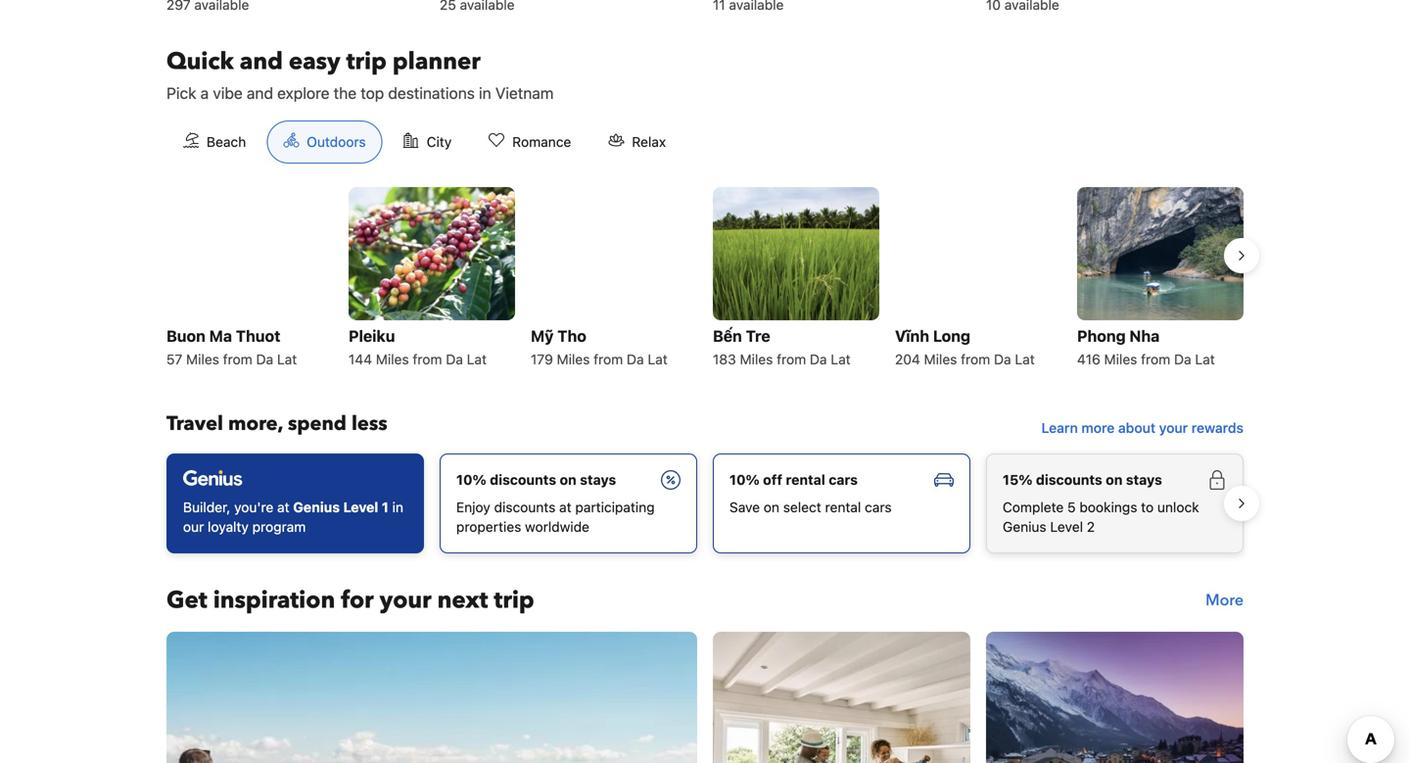 Task type: vqa. For each thing, say whether or not it's contained in the screenshot.
Enjoy
yes



Task type: describe. For each thing, give the bounding box(es) containing it.
da for bến
[[810, 351, 827, 367]]

unlock
[[1158, 499, 1200, 515]]

for
[[341, 584, 374, 617]]

ma
[[209, 327, 232, 345]]

bookings
[[1080, 499, 1138, 515]]

nha
[[1130, 327, 1160, 345]]

2
[[1087, 519, 1095, 535]]

10% off rental cars
[[730, 472, 858, 488]]

more,
[[228, 410, 283, 437]]

miles for phong nha
[[1105, 351, 1138, 367]]

miles for vĩnh long
[[925, 351, 958, 367]]

next
[[438, 584, 488, 617]]

less
[[352, 410, 388, 437]]

more
[[1206, 590, 1244, 611]]

0 vertical spatial and
[[240, 45, 283, 78]]

in inside quick and easy trip planner pick a vibe and explore the top destinations in vietnam
[[479, 84, 492, 102]]

long
[[934, 327, 971, 345]]

romance
[[513, 134, 572, 150]]

lat for phong
[[1196, 351, 1216, 367]]

builder, you're at genius level 1
[[183, 499, 389, 515]]

learn more about your rewards
[[1042, 420, 1244, 436]]

bến
[[713, 327, 742, 345]]

your for rewards
[[1160, 420, 1189, 436]]

1
[[382, 499, 389, 515]]

10% for 10% off rental cars
[[730, 472, 760, 488]]

you're
[[234, 499, 274, 515]]

1 horizontal spatial cars
[[865, 499, 892, 515]]

1 vertical spatial rental
[[826, 499, 862, 515]]

more link
[[1206, 585, 1244, 616]]

participating
[[576, 499, 655, 515]]

beach button
[[167, 120, 263, 164]]

city
[[427, 134, 452, 150]]

enjoy
[[457, 499, 491, 515]]

15%
[[1003, 472, 1033, 488]]

mỹ
[[531, 327, 554, 345]]

mỹ tho 179 miles from da lat
[[531, 327, 668, 367]]

trip inside quick and easy trip planner pick a vibe and explore the top destinations in vietnam
[[346, 45, 387, 78]]

pick
[[167, 84, 196, 102]]

tre
[[746, 327, 771, 345]]

tho
[[558, 327, 587, 345]]

1 horizontal spatial on
[[764, 499, 780, 515]]

stays for 15% discounts on stays
[[1127, 472, 1163, 488]]

travel more, spend less
[[167, 410, 388, 437]]

outdoors button
[[267, 120, 383, 164]]

save
[[730, 499, 760, 515]]

complete
[[1003, 499, 1064, 515]]

from for vĩnh
[[961, 351, 991, 367]]

easy
[[289, 45, 341, 78]]

miles inside buon ma thuot 57 miles from da lat
[[186, 351, 219, 367]]

da inside buon ma thuot 57 miles from da lat
[[256, 351, 273, 367]]

off
[[763, 472, 783, 488]]

top
[[361, 84, 384, 102]]

travel
[[167, 410, 223, 437]]

planner
[[393, 45, 481, 78]]

relax button
[[592, 120, 683, 164]]

discounts inside enjoy discounts at participating properties worldwide
[[494, 499, 556, 515]]

the
[[334, 84, 357, 102]]

your for next
[[380, 584, 432, 617]]

5
[[1068, 499, 1076, 515]]

in inside in our loyalty program
[[393, 499, 404, 515]]

outdoors
[[307, 134, 366, 150]]

thuot
[[236, 327, 281, 345]]

select
[[784, 499, 822, 515]]

miles inside 'pleiku 144 miles from da lat'
[[376, 351, 409, 367]]

0 horizontal spatial cars
[[829, 472, 858, 488]]

level inside complete 5 bookings to unlock genius level 2
[[1051, 519, 1084, 535]]

from for bến
[[777, 351, 807, 367]]

enjoy discounts at participating properties worldwide
[[457, 499, 655, 535]]

get inspiration for your next trip
[[167, 584, 535, 617]]

buon
[[167, 327, 206, 345]]

learn more about your rewards link
[[1034, 410, 1252, 446]]

416
[[1078, 351, 1101, 367]]

region containing buon ma thuot
[[151, 179, 1260, 379]]

destinations
[[388, 84, 475, 102]]

quick
[[167, 45, 234, 78]]



Task type: locate. For each thing, give the bounding box(es) containing it.
rental right select
[[826, 499, 862, 515]]

from inside bến tre 183 miles from da lat
[[777, 351, 807, 367]]

1 horizontal spatial stays
[[1127, 472, 1163, 488]]

0 vertical spatial level
[[343, 499, 379, 515]]

0 vertical spatial genius
[[293, 499, 340, 515]]

lat inside mỹ tho 179 miles from da lat
[[648, 351, 668, 367]]

at for participating
[[560, 499, 572, 515]]

lat down thuot
[[277, 351, 297, 367]]

10% up save
[[730, 472, 760, 488]]

1 vertical spatial region
[[151, 446, 1260, 561]]

da for mỹ
[[627, 351, 644, 367]]

0 vertical spatial your
[[1160, 420, 1189, 436]]

0 horizontal spatial your
[[380, 584, 432, 617]]

da inside 'pleiku 144 miles from da lat'
[[446, 351, 463, 367]]

miles
[[186, 351, 219, 367], [376, 351, 409, 367], [557, 351, 590, 367], [740, 351, 773, 367], [925, 351, 958, 367], [1105, 351, 1138, 367]]

lat inside 'pleiku 144 miles from da lat'
[[467, 351, 487, 367]]

1 vertical spatial trip
[[494, 584, 535, 617]]

da left 416 at the right top of the page
[[994, 351, 1012, 367]]

miles inside vĩnh long 204 miles from da lat
[[925, 351, 958, 367]]

stays up to
[[1127, 472, 1163, 488]]

lat inside phong nha 416 miles from da lat
[[1196, 351, 1216, 367]]

cars
[[829, 472, 858, 488], [865, 499, 892, 515]]

da left 179
[[446, 351, 463, 367]]

4 lat from the left
[[831, 351, 851, 367]]

1 at from the left
[[277, 499, 290, 515]]

trip up top
[[346, 45, 387, 78]]

at inside enjoy discounts at participating properties worldwide
[[560, 499, 572, 515]]

1 vertical spatial genius
[[1003, 519, 1047, 535]]

1 vertical spatial in
[[393, 499, 404, 515]]

city button
[[387, 120, 469, 164]]

lat for mỹ
[[648, 351, 668, 367]]

the 6 best orlando hotels for families image
[[713, 632, 971, 763]]

15% discounts on stays
[[1003, 472, 1163, 488]]

from
[[223, 351, 253, 367], [413, 351, 442, 367], [594, 351, 623, 367], [777, 351, 807, 367], [961, 351, 991, 367], [1142, 351, 1171, 367]]

tab list containing beach
[[151, 120, 699, 165]]

miles down the tho
[[557, 351, 590, 367]]

on right save
[[764, 499, 780, 515]]

level down 5
[[1051, 519, 1084, 535]]

144
[[349, 351, 372, 367]]

phong nha 416 miles from da lat
[[1078, 327, 1216, 367]]

from right 144
[[413, 351, 442, 367]]

1 horizontal spatial 10%
[[730, 472, 760, 488]]

3 da from the left
[[627, 351, 644, 367]]

save on select rental cars
[[730, 499, 892, 515]]

from inside mỹ tho 179 miles from da lat
[[594, 351, 623, 367]]

4 da from the left
[[810, 351, 827, 367]]

region containing 10% discounts on stays
[[151, 446, 1260, 561]]

stays
[[580, 472, 616, 488], [1127, 472, 1163, 488]]

a
[[201, 84, 209, 102]]

from down ma
[[223, 351, 253, 367]]

miles for mỹ tho
[[557, 351, 590, 367]]

discounts for 5
[[1037, 472, 1103, 488]]

from inside phong nha 416 miles from da lat
[[1142, 351, 1171, 367]]

3 lat from the left
[[648, 351, 668, 367]]

discounts for discounts
[[490, 472, 557, 488]]

level left 1
[[343, 499, 379, 515]]

da inside mỹ tho 179 miles from da lat
[[627, 351, 644, 367]]

4 from from the left
[[777, 351, 807, 367]]

stays for 10% discounts on stays
[[580, 472, 616, 488]]

da for vĩnh
[[994, 351, 1012, 367]]

from right 183
[[777, 351, 807, 367]]

miles for bến tre
[[740, 351, 773, 367]]

pleiku 144 miles from da lat
[[349, 327, 487, 367]]

from inside 'pleiku 144 miles from da lat'
[[413, 351, 442, 367]]

from inside buon ma thuot 57 miles from da lat
[[223, 351, 253, 367]]

miles right 57 on the top of page
[[186, 351, 219, 367]]

lat inside buon ma thuot 57 miles from da lat
[[277, 351, 297, 367]]

5 lat from the left
[[1015, 351, 1035, 367]]

6 da from the left
[[1175, 351, 1192, 367]]

3 miles from the left
[[557, 351, 590, 367]]

0 vertical spatial trip
[[346, 45, 387, 78]]

and right vibe
[[247, 84, 273, 102]]

lat for bến
[[831, 351, 851, 367]]

cars up the save on select rental cars
[[829, 472, 858, 488]]

miles inside bến tre 183 miles from da lat
[[740, 351, 773, 367]]

rental up select
[[786, 472, 826, 488]]

0 horizontal spatial in
[[393, 499, 404, 515]]

in right 1
[[393, 499, 404, 515]]

0 vertical spatial region
[[151, 179, 1260, 379]]

1 vertical spatial and
[[247, 84, 273, 102]]

lat
[[277, 351, 297, 367], [467, 351, 487, 367], [648, 351, 668, 367], [831, 351, 851, 367], [1015, 351, 1035, 367], [1196, 351, 1216, 367]]

da left 183
[[627, 351, 644, 367]]

pleiku
[[349, 327, 395, 345]]

at for genius
[[277, 499, 290, 515]]

lat left 416 at the right top of the page
[[1015, 351, 1035, 367]]

0 horizontal spatial trip
[[346, 45, 387, 78]]

and up vibe
[[240, 45, 283, 78]]

to
[[1142, 499, 1154, 515]]

more
[[1082, 420, 1115, 436]]

da down thuot
[[256, 351, 273, 367]]

5 miles from the left
[[925, 351, 958, 367]]

at up worldwide
[[560, 499, 572, 515]]

on for at
[[560, 472, 577, 488]]

genius inside complete 5 bookings to unlock genius level 2
[[1003, 519, 1047, 535]]

discounts up 5
[[1037, 472, 1103, 488]]

program
[[252, 519, 306, 535]]

204
[[896, 351, 921, 367]]

quick and easy trip planner pick a vibe and explore the top destinations in vietnam
[[167, 45, 554, 102]]

discounts
[[490, 472, 557, 488], [1037, 472, 1103, 488], [494, 499, 556, 515]]

miles down long
[[925, 351, 958, 367]]

1 vertical spatial level
[[1051, 519, 1084, 535]]

2 horizontal spatial on
[[1106, 472, 1123, 488]]

5 best ski towns around the world image
[[987, 632, 1244, 763]]

179
[[531, 351, 553, 367]]

5 da from the left
[[994, 351, 1012, 367]]

vibe
[[213, 84, 243, 102]]

4 miles from the left
[[740, 351, 773, 367]]

2 da from the left
[[446, 351, 463, 367]]

from for mỹ
[[594, 351, 623, 367]]

lat left 179
[[467, 351, 487, 367]]

rewards
[[1192, 420, 1244, 436]]

da up 'learn more about your rewards'
[[1175, 351, 1192, 367]]

2 miles from the left
[[376, 351, 409, 367]]

vĩnh long 204 miles from da lat
[[896, 327, 1035, 367]]

on for bookings
[[1106, 472, 1123, 488]]

beach
[[207, 134, 246, 150]]

1 miles from the left
[[186, 351, 219, 367]]

lat for vĩnh
[[1015, 351, 1035, 367]]

learn
[[1042, 420, 1078, 436]]

romance button
[[472, 120, 588, 164]]

10%
[[457, 472, 487, 488], [730, 472, 760, 488]]

genius up program
[[293, 499, 340, 515]]

properties
[[457, 519, 522, 535]]

da inside bến tre 183 miles from da lat
[[810, 351, 827, 367]]

1 horizontal spatial level
[[1051, 519, 1084, 535]]

2 from from the left
[[413, 351, 442, 367]]

complete 5 bookings to unlock genius level 2
[[1003, 499, 1200, 535]]

miles inside phong nha 416 miles from da lat
[[1105, 351, 1138, 367]]

0 horizontal spatial stays
[[580, 472, 616, 488]]

10% discounts on stays
[[457, 472, 616, 488]]

da left 204
[[810, 351, 827, 367]]

builder,
[[183, 499, 231, 515]]

from down long
[[961, 351, 991, 367]]

2 region from the top
[[151, 446, 1260, 561]]

and
[[240, 45, 283, 78], [247, 84, 273, 102]]

your right about
[[1160, 420, 1189, 436]]

relax
[[632, 134, 666, 150]]

lat inside bến tre 183 miles from da lat
[[831, 351, 851, 367]]

1 stays from the left
[[580, 472, 616, 488]]

discounts down 10% discounts on stays
[[494, 499, 556, 515]]

worldwide
[[525, 519, 590, 535]]

1 region from the top
[[151, 179, 1260, 379]]

inspiration
[[213, 584, 335, 617]]

your inside learn more about your rewards link
[[1160, 420, 1189, 436]]

tab list
[[151, 120, 699, 165]]

from down 'nha'
[[1142, 351, 1171, 367]]

loyalty
[[208, 519, 249, 535]]

discounts up enjoy discounts at participating properties worldwide
[[490, 472, 557, 488]]

spend
[[288, 410, 347, 437]]

vĩnh
[[896, 327, 930, 345]]

miles down phong
[[1105, 351, 1138, 367]]

6 from from the left
[[1142, 351, 1171, 367]]

10% up 'enjoy'
[[457, 472, 487, 488]]

from right 179
[[594, 351, 623, 367]]

vietnam
[[496, 84, 554, 102]]

0 horizontal spatial 10%
[[457, 472, 487, 488]]

1 horizontal spatial trip
[[494, 584, 535, 617]]

0 horizontal spatial on
[[560, 472, 577, 488]]

da for phong
[[1175, 351, 1192, 367]]

2 10% from the left
[[730, 472, 760, 488]]

in left vietnam
[[479, 84, 492, 102]]

phong
[[1078, 327, 1126, 345]]

0 vertical spatial in
[[479, 84, 492, 102]]

3 from from the left
[[594, 351, 623, 367]]

0 vertical spatial rental
[[786, 472, 826, 488]]

da inside phong nha 416 miles from da lat
[[1175, 351, 1192, 367]]

at
[[277, 499, 290, 515], [560, 499, 572, 515]]

genius down complete
[[1003, 519, 1047, 535]]

lat up the rewards
[[1196, 351, 1216, 367]]

10% for 10% discounts on stays
[[457, 472, 487, 488]]

0 horizontal spatial level
[[343, 499, 379, 515]]

1 10% from the left
[[457, 472, 487, 488]]

region
[[151, 179, 1260, 379], [151, 446, 1260, 561]]

in
[[479, 84, 492, 102], [393, 499, 404, 515]]

6 lat from the left
[[1196, 351, 1216, 367]]

lat left 183
[[648, 351, 668, 367]]

on up enjoy discounts at participating properties worldwide
[[560, 472, 577, 488]]

2 stays from the left
[[1127, 472, 1163, 488]]

on
[[560, 472, 577, 488], [1106, 472, 1123, 488], [764, 499, 780, 515]]

0 vertical spatial cars
[[829, 472, 858, 488]]

at up program
[[277, 499, 290, 515]]

on up bookings
[[1106, 472, 1123, 488]]

183
[[713, 351, 737, 367]]

lat left 204
[[831, 351, 851, 367]]

your right for
[[380, 584, 432, 617]]

lat inside vĩnh long 204 miles from da lat
[[1015, 351, 1035, 367]]

1 horizontal spatial genius
[[1003, 519, 1047, 535]]

your
[[1160, 420, 1189, 436], [380, 584, 432, 617]]

blue genius logo image
[[183, 470, 242, 486], [183, 470, 242, 486]]

1 horizontal spatial your
[[1160, 420, 1189, 436]]

1 lat from the left
[[277, 351, 297, 367]]

trip right the next
[[494, 584, 535, 617]]

miles down tre
[[740, 351, 773, 367]]

miles down pleiku at the left top
[[376, 351, 409, 367]]

cars right select
[[865, 499, 892, 515]]

from for phong
[[1142, 351, 1171, 367]]

da inside vĩnh long 204 miles from da lat
[[994, 351, 1012, 367]]

2 at from the left
[[560, 499, 572, 515]]

genius
[[293, 499, 340, 515], [1003, 519, 1047, 535]]

1 horizontal spatial in
[[479, 84, 492, 102]]

0 horizontal spatial at
[[277, 499, 290, 515]]

bến tre 183 miles from da lat
[[713, 327, 851, 367]]

2 lat from the left
[[467, 351, 487, 367]]

6 miles from the left
[[1105, 351, 1138, 367]]

1 da from the left
[[256, 351, 273, 367]]

da
[[256, 351, 273, 367], [446, 351, 463, 367], [627, 351, 644, 367], [810, 351, 827, 367], [994, 351, 1012, 367], [1175, 351, 1192, 367]]

57
[[167, 351, 183, 367]]

explore
[[277, 84, 330, 102]]

1 vertical spatial your
[[380, 584, 432, 617]]

5 from from the left
[[961, 351, 991, 367]]

get
[[167, 584, 207, 617]]

our
[[183, 519, 204, 535]]

rental
[[786, 472, 826, 488], [826, 499, 862, 515]]

trip
[[346, 45, 387, 78], [494, 584, 535, 617]]

miles inside mỹ tho 179 miles from da lat
[[557, 351, 590, 367]]

stays up participating
[[580, 472, 616, 488]]

1 vertical spatial cars
[[865, 499, 892, 515]]

in our loyalty program
[[183, 499, 404, 535]]

buon ma thuot 57 miles from da lat
[[167, 327, 297, 367]]

from inside vĩnh long 204 miles from da lat
[[961, 351, 991, 367]]

1 from from the left
[[223, 351, 253, 367]]

about
[[1119, 420, 1156, 436]]

0 horizontal spatial genius
[[293, 499, 340, 515]]

1 horizontal spatial at
[[560, 499, 572, 515]]

level
[[343, 499, 379, 515], [1051, 519, 1084, 535]]



